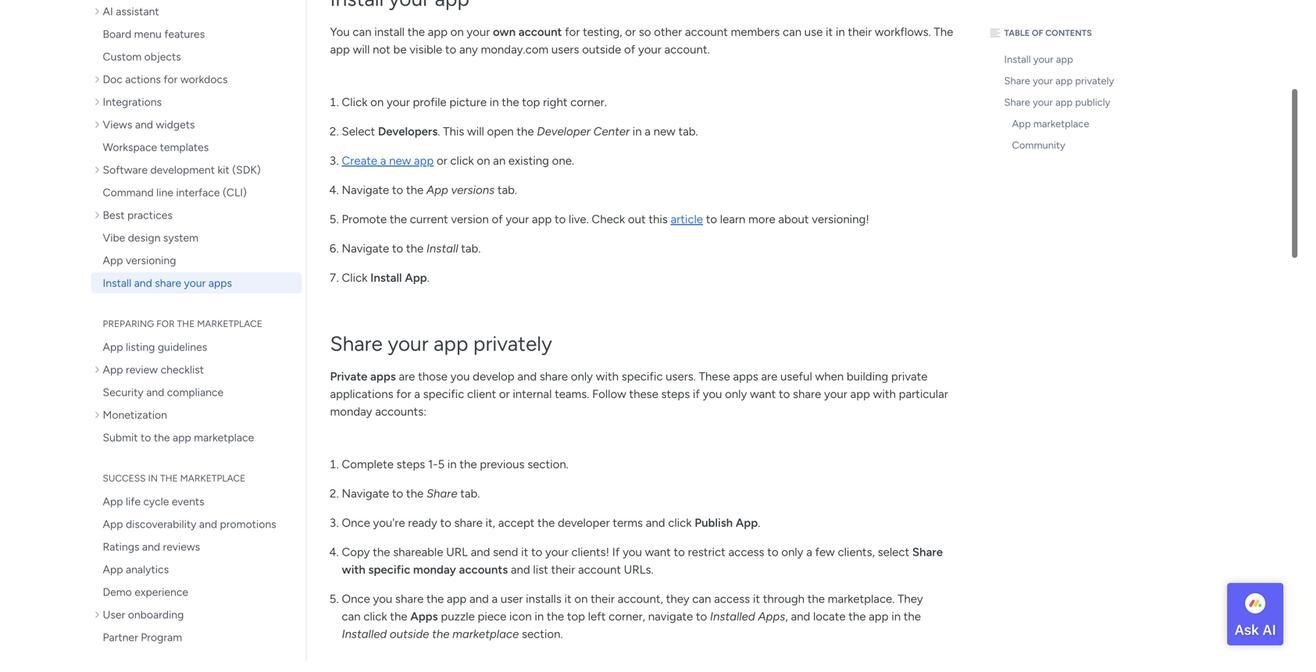 Task type: describe. For each thing, give the bounding box(es) containing it.
share inside 'link'
[[1004, 75, 1030, 87]]

show subpages for views and widgets image
[[95, 119, 103, 130]]

url
[[446, 546, 468, 560]]

to up through
[[767, 546, 779, 560]]

marketplace up app life cycle events link
[[180, 473, 246, 484]]

1 vertical spatial steps
[[397, 458, 425, 472]]

to up list at the left bottom
[[531, 546, 542, 560]]

once for once you share the app and a user installs it on their account, they can access it through the marketplace. they can click the
[[342, 593, 370, 607]]

copy the shareable url and send it to your clients! if you want to restrict access to only a few clients, select
[[342, 546, 912, 560]]

app up current
[[426, 183, 448, 197]]

app analytics link
[[91, 559, 302, 580]]

ratings
[[103, 541, 139, 554]]

cycle
[[143, 495, 169, 509]]

on up any
[[450, 25, 464, 39]]

client
[[467, 388, 496, 402]]

app up navigate to the app versions tab.
[[414, 154, 434, 168]]

for down objects
[[164, 73, 178, 86]]

select developers . this will open the developer center in a new tab.
[[342, 125, 698, 139]]

the right 5
[[460, 458, 477, 472]]

can down copy
[[342, 610, 361, 624]]

system
[[163, 231, 198, 245]]

click inside once you share the app and a user installs it on their account, they can access it through the marketplace. they can click the
[[364, 610, 387, 624]]

share up private apps
[[330, 331, 383, 356]]

tab. down an
[[497, 183, 517, 197]]

in right 'center' at top left
[[633, 125, 642, 139]]

0 horizontal spatial account
[[519, 25, 562, 39]]

demo experience link
[[91, 582, 302, 603]]

command line interface (cli)
[[103, 186, 247, 199]]

share down 5
[[426, 487, 457, 501]]

the down current
[[406, 242, 424, 256]]

install up share your app publicly
[[1004, 53, 1031, 66]]

the up locate
[[808, 593, 825, 607]]

and up analytics
[[142, 541, 160, 554]]

corner.
[[570, 95, 607, 109]]

your right version
[[506, 213, 529, 227]]

app up share your app privately 'link'
[[1056, 53, 1073, 66]]

and down app life cycle events link
[[199, 518, 217, 531]]

app up visible
[[428, 25, 448, 39]]

for inside the are those you develop and share only with specific users. these apps are useful when building private applications for a specific client or internal teams. follow these steps if you only want to share your app with particular monday accounts:
[[396, 388, 411, 402]]

vibe design system
[[103, 231, 198, 245]]

accept
[[498, 516, 535, 531]]

create a new app link
[[342, 154, 434, 168]]

a left few at bottom right
[[806, 546, 812, 560]]

in down they
[[892, 610, 901, 624]]

views
[[103, 118, 132, 131]]

the up current
[[406, 183, 424, 197]]

your inside for testing, or so other account members can use it in their workflows. the app will not be visible to any monday.com users outside of your account.
[[638, 43, 662, 57]]

article link
[[671, 213, 703, 227]]

your up those
[[388, 331, 429, 356]]

app for app listing guidelines
[[103, 341, 123, 354]]

it right installs
[[564, 593, 572, 607]]

private apps
[[330, 370, 396, 384]]

app for app marketplace
[[1012, 118, 1031, 130]]

marketplace inside "submit to the app marketplace" link
[[194, 431, 254, 445]]

install down app versioning
[[103, 277, 131, 290]]

left
[[588, 610, 606, 624]]

your up share your app privately 'link'
[[1033, 53, 1054, 66]]

the up guidelines
[[177, 318, 195, 330]]

app right 'publish'
[[736, 516, 758, 531]]

monday.com
[[481, 43, 549, 57]]

and down app review checklist
[[146, 386, 164, 399]]

submit to the app marketplace
[[103, 431, 254, 445]]

users.
[[666, 370, 696, 384]]

security
[[103, 386, 144, 399]]

to left live.
[[555, 213, 566, 227]]

clients,
[[838, 546, 875, 560]]

to inside for testing, or so other account members can use it in their workflows. the app will not be visible to any monday.com users outside of your account.
[[445, 43, 456, 57]]

custom objects link
[[91, 46, 302, 67]]

app review checklist
[[103, 363, 204, 377]]

outside inside apps puzzle piece icon in the top left corner, navigate to installed apps , and locate the app in the installed outside the marketplace section.
[[390, 628, 429, 642]]

1 vertical spatial will
[[467, 125, 484, 139]]

1 horizontal spatial specific
[[423, 388, 464, 402]]

marketplace inside apps puzzle piece icon in the top left corner, navigate to installed apps , and locate the app in the installed outside the marketplace section.
[[452, 628, 519, 642]]

app down the monetization link
[[173, 431, 191, 445]]

0 vertical spatial top
[[522, 95, 540, 109]]

(sdk)
[[232, 163, 261, 177]]

reviews
[[163, 541, 200, 554]]

(cli)
[[223, 186, 247, 199]]

1 horizontal spatial installed
[[710, 610, 755, 624]]

access for it
[[714, 593, 750, 607]]

want inside the are those you develop and share only with specific users. these apps are useful when building private applications for a specific client or internal teams. follow these steps if you only want to share your app with particular monday accounts:
[[750, 388, 776, 402]]

monetization
[[103, 409, 167, 422]]

tab. down version
[[461, 242, 481, 256]]

install down current
[[426, 242, 458, 256]]

1 horizontal spatial with
[[596, 370, 619, 384]]

piece
[[478, 610, 506, 624]]

install and share your apps link
[[91, 273, 302, 294]]

vibe
[[103, 231, 125, 245]]

best practices
[[103, 209, 173, 222]]

guidelines
[[158, 341, 207, 354]]

share your app privately inside 'link'
[[1004, 75, 1114, 87]]

or inside for testing, or so other account members can use it in their workflows. the app will not be visible to any monday.com users outside of your account.
[[625, 25, 636, 39]]

board
[[103, 27, 131, 41]]

click for click install app .
[[342, 271, 368, 285]]

2 are from the left
[[761, 370, 778, 384]]

0 horizontal spatial apps
[[208, 277, 232, 290]]

share up app marketplace
[[1004, 96, 1030, 109]]

accounts
[[459, 563, 508, 577]]

workspace templates
[[103, 141, 209, 154]]

project logo image
[[1243, 591, 1268, 616]]

a inside once you share the app and a user installs it on their account, they can access it through the marketplace. they can click the
[[492, 593, 498, 607]]

app marketplace
[[1012, 118, 1089, 130]]

it left through
[[753, 593, 760, 607]]

the left current
[[390, 213, 407, 227]]

open
[[487, 125, 514, 139]]

on left an
[[477, 154, 490, 168]]

1 are from the left
[[399, 370, 415, 384]]

access for to
[[728, 546, 764, 560]]

vibe design system link
[[91, 227, 302, 248]]

they
[[898, 593, 923, 607]]

app versioning link
[[91, 250, 302, 271]]

objects
[[144, 50, 181, 63]]

to down create a new app link
[[392, 183, 403, 197]]

developers
[[378, 125, 438, 139]]

develop
[[473, 370, 515, 384]]

line
[[156, 186, 173, 199]]

doc actions for workdocs link
[[91, 69, 302, 90]]

navigate for navigate to the share tab.
[[342, 487, 389, 501]]

install down the navigate to the install tab.
[[370, 271, 402, 285]]

app inside apps puzzle piece icon in the top left corner, navigate to installed apps , and locate the app in the installed outside the marketplace section.
[[869, 610, 889, 624]]

you inside once you share the app and a user installs it on their account, they can access it through the marketplace. they can click the
[[373, 593, 392, 607]]

1 vertical spatial or
[[437, 154, 447, 168]]

1 vertical spatial privately
[[473, 331, 552, 356]]

app for app life cycle events
[[103, 495, 123, 509]]

outside inside for testing, or so other account members can use it in their workflows. the app will not be visible to any monday.com users outside of your account.
[[582, 43, 621, 57]]

best
[[103, 209, 125, 222]]

the up visible
[[408, 25, 425, 39]]

app down share your app privately 'link'
[[1056, 96, 1073, 109]]

workflows.
[[875, 25, 931, 39]]

your inside 'link'
[[1033, 75, 1053, 87]]

the down installs
[[547, 610, 564, 624]]

5
[[438, 458, 445, 472]]

1 horizontal spatial click
[[450, 154, 474, 168]]

share inside install and share your apps link
[[155, 277, 181, 290]]

community link
[[994, 135, 1158, 156]]

compliance
[[167, 386, 224, 399]]

the down they
[[904, 610, 921, 624]]

the left puzzle
[[390, 610, 407, 624]]

tab. right 'center' at top left
[[678, 125, 698, 139]]

app left live.
[[532, 213, 552, 227]]

ai assistant link
[[91, 1, 302, 22]]

in right picture on the left of page
[[490, 95, 499, 109]]

command line interface (cli) link
[[91, 182, 302, 203]]

corner,
[[609, 610, 645, 624]]

terms
[[613, 516, 643, 531]]

app inside for testing, or so other account members can use it in their workflows. the app will not be visible to any monday.com users outside of your account.
[[330, 43, 350, 57]]

in up app life cycle events
[[148, 473, 158, 484]]

user onboarding
[[103, 609, 184, 622]]

they
[[666, 593, 689, 607]]

are those you develop and share only with specific users. these apps are useful when building private applications for a specific client or internal teams. follow these steps if you only want to share your app with particular monday accounts:
[[330, 370, 948, 419]]

0 vertical spatial section.
[[527, 458, 569, 472]]

and left list at the left bottom
[[511, 563, 530, 577]]

0 vertical spatial specific
[[622, 370, 663, 384]]

to up "click install app ."
[[392, 242, 403, 256]]

for up app listing guidelines
[[156, 318, 175, 330]]

your down app versioning link
[[184, 277, 206, 290]]

app for app discoverability and promotions
[[103, 518, 123, 531]]

section. inside apps puzzle piece icon in the top left corner, navigate to installed apps , and locate the app in the installed outside the marketplace section.
[[522, 628, 563, 642]]

and inside apps puzzle piece icon in the top left corner, navigate to installed apps , and locate the app in the installed outside the marketplace section.
[[791, 610, 810, 624]]

or inside the are those you develop and share only with specific users. these apps are useful when building private applications for a specific client or internal teams. follow these steps if you only want to share your app with particular monday accounts:
[[499, 388, 510, 402]]

share down useful
[[793, 388, 821, 402]]

more
[[748, 213, 776, 227]]

navigate to the share tab.
[[342, 487, 480, 501]]

can inside for testing, or so other account members can use it in their workflows. the app will not be visible to any monday.com users outside of your account.
[[783, 25, 802, 39]]

doc actions for workdocs
[[103, 73, 228, 86]]

send
[[493, 546, 518, 560]]

app listing guidelines
[[103, 341, 207, 354]]

can right you
[[353, 25, 372, 39]]

ready
[[408, 516, 437, 531]]

1 horizontal spatial .
[[438, 125, 440, 139]]

to right the ready
[[440, 516, 451, 531]]

a inside the are those you develop and share only with specific users. these apps are useful when building private applications for a specific client or internal teams. follow these steps if you only want to share your app with particular monday accounts:
[[414, 388, 420, 402]]

1 vertical spatial share your app privately
[[330, 331, 552, 356]]

the down puzzle
[[432, 628, 450, 642]]

on up the "select"
[[370, 95, 384, 109]]

and down app versioning
[[134, 277, 152, 290]]

developer
[[558, 516, 610, 531]]

0 horizontal spatial ai
[[103, 5, 113, 18]]

navigate for navigate to the app versions tab.
[[342, 183, 389, 197]]

to up the you're
[[392, 487, 403, 501]]

app down the navigate to the install tab.
[[405, 271, 427, 285]]

submit to the app marketplace link
[[91, 427, 302, 448]]

private
[[891, 370, 928, 384]]

kit
[[218, 163, 229, 177]]

app inside once you share the app and a user installs it on their account, they can access it through the marketplace. they can click the
[[447, 593, 467, 607]]

software
[[103, 163, 148, 177]]

marketplace up app listing guidelines 'link' on the bottom
[[197, 318, 262, 330]]

2 horizontal spatial .
[[758, 516, 760, 531]]

the down the 'marketplace.'
[[849, 610, 866, 624]]

click on your profile picture in the top right corner.
[[342, 95, 607, 109]]

in right 5
[[447, 458, 457, 472]]

app discoverability and promotions link
[[91, 514, 302, 535]]

app versioning
[[103, 254, 176, 267]]

1 apps from the left
[[410, 610, 438, 624]]

a right 'center' at top left
[[645, 125, 651, 139]]

review
[[126, 363, 158, 377]]

show subpages for doc actions for workdocs image
[[95, 74, 103, 85]]

versions
[[451, 183, 495, 197]]

it inside for testing, or so other account members can use it in their workflows. the app will not be visible to any monday.com users outside of your account.
[[826, 25, 833, 39]]

app listing guidelines link
[[91, 337, 302, 358]]

doc
[[103, 73, 123, 86]]

can right they
[[692, 593, 711, 607]]

the right copy
[[373, 546, 390, 560]]

board menu features link
[[91, 23, 302, 45]]

users
[[551, 43, 579, 57]]

the right open at the top of the page
[[517, 125, 534, 139]]



Task type: locate. For each thing, give the bounding box(es) containing it.
show subpages for monetization image
[[95, 410, 103, 421]]

account down clients!
[[578, 563, 621, 577]]

0 horizontal spatial top
[[522, 95, 540, 109]]

to inside the are those you develop and share only with specific users. these apps are useful when building private applications for a specific client or internal teams. follow these steps if you only want to share your app with particular monday accounts:
[[779, 388, 790, 402]]

app inside 'link'
[[103, 341, 123, 354]]

1 horizontal spatial of
[[624, 43, 635, 57]]

life
[[126, 495, 141, 509]]

app up ratings
[[103, 518, 123, 531]]

visible
[[410, 43, 442, 57]]

click install app .
[[342, 271, 429, 285]]

install
[[1004, 53, 1031, 66], [426, 242, 458, 256], [370, 271, 402, 285], [103, 277, 131, 290]]

their right list at the left bottom
[[551, 563, 575, 577]]

section. right "previous"
[[527, 458, 569, 472]]

want right if
[[750, 388, 776, 402]]

app life cycle events
[[103, 495, 204, 509]]

0 horizontal spatial privately
[[473, 331, 552, 356]]

the down monetization at the left of page
[[154, 431, 170, 445]]

your down install your app
[[1033, 75, 1053, 87]]

a right create
[[380, 154, 386, 168]]

0 vertical spatial only
[[571, 370, 593, 384]]

2 navigate from the top
[[342, 242, 389, 256]]

to left any
[[445, 43, 456, 57]]

right
[[543, 95, 568, 109]]

for testing, or so other account members can use it in their workflows. the app will not be visible to any monday.com users outside of your account.
[[330, 25, 953, 57]]

1 vertical spatial top
[[567, 610, 585, 624]]

1 vertical spatial their
[[551, 563, 575, 577]]

0 horizontal spatial monday
[[330, 405, 372, 419]]

1 vertical spatial monday
[[413, 563, 456, 577]]

access inside once you share the app and a user installs it on their account, they can access it through the marketplace. they can click the
[[714, 593, 750, 607]]

0 horizontal spatial or
[[437, 154, 447, 168]]

privately inside 'link'
[[1075, 75, 1114, 87]]

current
[[410, 213, 448, 227]]

list
[[533, 563, 548, 577]]

ratings and reviews link
[[91, 537, 302, 558]]

in inside for testing, or so other account members can use it in their workflows. the app will not be visible to any monday.com users outside of your account.
[[836, 25, 845, 39]]

their left workflows.
[[848, 25, 872, 39]]

your up developers
[[387, 95, 410, 109]]

shareable
[[393, 546, 443, 560]]

2 vertical spatial click
[[364, 610, 387, 624]]

0 horizontal spatial only
[[571, 370, 593, 384]]

features
[[164, 27, 205, 41]]

app inside the are those you develop and share only with specific users. these apps are useful when building private applications for a specific client or internal teams. follow these steps if you only want to share your app with particular monday accounts:
[[850, 388, 870, 402]]

1 horizontal spatial their
[[591, 593, 615, 607]]

complete steps 1-5 in the previous section.
[[342, 458, 569, 472]]

only up teams.
[[571, 370, 593, 384]]

0 vertical spatial privately
[[1075, 75, 1114, 87]]

0 vertical spatial want
[[750, 388, 776, 402]]

1 vertical spatial click
[[668, 516, 692, 531]]

once for once you're ready to share it, accept the developer terms and click publish app .
[[342, 516, 370, 531]]

of inside for testing, or so other account members can use it in their workflows. the app will not be visible to any monday.com users outside of your account.
[[624, 43, 635, 57]]

0 vertical spatial access
[[728, 546, 764, 560]]

top inside apps puzzle piece icon in the top left corner, navigate to installed apps , and locate the app in the installed outside the marketplace section.
[[567, 610, 585, 624]]

their inside for testing, or so other account members can use it in their workflows. the app will not be visible to any monday.com users outside of your account.
[[848, 25, 872, 39]]

1 horizontal spatial account
[[578, 563, 621, 577]]

and up piece
[[469, 593, 489, 607]]

your inside the are those you develop and share only with specific users. these apps are useful when building private applications for a specific client or internal teams. follow these steps if you only want to share your app with particular monday accounts:
[[824, 388, 847, 402]]

restrict
[[688, 546, 726, 560]]

0 vertical spatial outside
[[582, 43, 621, 57]]

apps inside the are those you develop and share only with specific users. these apps are useful when building private applications for a specific client or internal teams. follow these steps if you only want to share your app with particular monday accounts:
[[733, 370, 758, 384]]

on down and list their account urls.
[[574, 593, 588, 607]]

0 horizontal spatial of
[[492, 213, 503, 227]]

software development kit (sdk)
[[103, 163, 261, 177]]

app down the building
[[850, 388, 870, 402]]

so
[[639, 25, 651, 39]]

when
[[815, 370, 844, 384]]

section. down icon
[[522, 628, 563, 642]]

1 vertical spatial only
[[725, 388, 747, 402]]

once you share the app and a user installs it on their account, they can access it through the marketplace. they can click the
[[342, 593, 923, 624]]

checklist
[[161, 363, 204, 377]]

app
[[428, 25, 448, 39], [330, 43, 350, 57], [1056, 53, 1073, 66], [1056, 75, 1073, 87], [1056, 96, 1073, 109], [414, 154, 434, 168], [532, 213, 552, 227], [434, 331, 468, 356], [850, 388, 870, 402], [173, 431, 191, 445], [447, 593, 467, 607], [869, 610, 889, 624]]

share up teams.
[[540, 370, 568, 384]]

1 horizontal spatial share your app privately
[[1004, 75, 1114, 87]]

it,
[[486, 516, 495, 531]]

1 vertical spatial access
[[714, 593, 750, 607]]

and up accounts at the bottom of the page
[[471, 546, 490, 560]]

ai
[[103, 5, 113, 18], [1263, 622, 1276, 639]]

0 vertical spatial of
[[624, 43, 635, 57]]

0 vertical spatial steps
[[661, 388, 690, 402]]

1 vertical spatial outside
[[390, 628, 429, 642]]

to
[[445, 43, 456, 57], [392, 183, 403, 197], [555, 213, 566, 227], [706, 213, 717, 227], [392, 242, 403, 256], [779, 388, 790, 402], [141, 431, 151, 445], [392, 487, 403, 501], [440, 516, 451, 531], [531, 546, 542, 560], [674, 546, 685, 560], [767, 546, 779, 560], [696, 610, 707, 624]]

user
[[501, 593, 523, 607]]

app down vibe
[[103, 254, 123, 267]]

your up app marketplace
[[1033, 96, 1053, 109]]

specific up these
[[622, 370, 663, 384]]

click for click on your profile picture in the top right corner.
[[342, 95, 368, 109]]

account.
[[664, 43, 710, 57]]

picture
[[449, 95, 487, 109]]

the up select developers . this will open the developer center in a new tab.
[[502, 95, 519, 109]]

you
[[451, 370, 470, 384], [703, 388, 722, 402], [623, 546, 642, 560], [373, 593, 392, 607]]

share right select
[[912, 546, 943, 560]]

app up security on the bottom
[[103, 363, 123, 377]]

once up copy
[[342, 516, 370, 531]]

your up list at the left bottom
[[545, 546, 569, 560]]

teams.
[[555, 388, 589, 402]]

or left so
[[625, 25, 636, 39]]

promote
[[342, 213, 387, 227]]

monday inside the are those you develop and share only with specific users. these apps are useful when building private applications for a specific client or internal teams. follow these steps if you only want to share your app with particular monday accounts:
[[330, 405, 372, 419]]

will inside for testing, or so other account members can use it in their workflows. the app will not be visible to any monday.com users outside of your account.
[[353, 43, 370, 57]]

specific inside share with specific monday accounts
[[368, 563, 410, 577]]

ask
[[1235, 622, 1259, 639]]

1 vertical spatial new
[[389, 154, 411, 168]]

show subpages for software development kit (sdk) image
[[95, 164, 103, 175]]

their for in
[[848, 25, 872, 39]]

share your app privately
[[1004, 75, 1114, 87], [330, 331, 552, 356]]

1 vertical spatial ai
[[1263, 622, 1276, 639]]

0 horizontal spatial their
[[551, 563, 575, 577]]

3 navigate from the top
[[342, 487, 389, 501]]

0 horizontal spatial want
[[645, 546, 671, 560]]

internal
[[513, 388, 552, 402]]

monetization link
[[91, 405, 302, 426]]

app up "community" at the top
[[1012, 118, 1031, 130]]

particular
[[899, 388, 948, 402]]

2 vertical spatial only
[[781, 546, 803, 560]]

and inside once you share the app and a user installs it on their account, they can access it through the marketplace. they can click the
[[469, 593, 489, 607]]

0 vertical spatial click
[[342, 95, 368, 109]]

live.
[[569, 213, 589, 227]]

2 vertical spatial with
[[342, 563, 365, 577]]

their for on
[[591, 593, 615, 607]]

will left not
[[353, 43, 370, 57]]

with down copy
[[342, 563, 365, 577]]

account up users
[[519, 25, 562, 39]]

clients!
[[571, 546, 609, 560]]

your down so
[[638, 43, 662, 57]]

partner
[[103, 631, 138, 644]]

0 vertical spatial .
[[438, 125, 440, 139]]

monday down applications
[[330, 405, 372, 419]]

1 horizontal spatial steps
[[661, 388, 690, 402]]

share your app privately up those
[[330, 331, 552, 356]]

0 vertical spatial once
[[342, 516, 370, 531]]

top left right at top
[[522, 95, 540, 109]]

tab. down complete steps 1-5 in the previous section. in the left of the page
[[460, 487, 480, 501]]

puzzle
[[441, 610, 475, 624]]

0 vertical spatial with
[[596, 370, 619, 384]]

1-
[[428, 458, 438, 472]]

these
[[699, 370, 730, 384]]

1 horizontal spatial or
[[499, 388, 510, 402]]

section.
[[527, 458, 569, 472], [522, 628, 563, 642]]

0 vertical spatial navigate
[[342, 183, 389, 197]]

monday inside share with specific monday accounts
[[413, 563, 456, 577]]

and up workspace templates
[[135, 118, 153, 131]]

2 horizontal spatial click
[[668, 516, 692, 531]]

promote the current version of your app to live. check out this article to learn more about versioning!
[[342, 213, 869, 227]]

the up cycle
[[160, 473, 178, 484]]

1 horizontal spatial outside
[[582, 43, 621, 57]]

share your app privately up share your app publicly
[[1004, 75, 1114, 87]]

for inside for testing, or so other account members can use it in their workflows. the app will not be visible to any monday.com users outside of your account.
[[565, 25, 580, 39]]

with up follow
[[596, 370, 619, 384]]

your up any
[[467, 25, 490, 39]]

2 horizontal spatial only
[[781, 546, 803, 560]]

2 horizontal spatial apps
[[733, 370, 758, 384]]

1 vertical spatial .
[[427, 271, 429, 285]]

1 horizontal spatial apps
[[370, 370, 396, 384]]

. right 'publish'
[[758, 516, 760, 531]]

share down shareable
[[395, 593, 424, 607]]

share left it,
[[454, 516, 483, 531]]

the right accept
[[537, 516, 555, 531]]

0 horizontal spatial apps
[[410, 610, 438, 624]]

new right 'center' at top left
[[654, 125, 676, 139]]

new down developers
[[389, 154, 411, 168]]

navigate to the install tab.
[[342, 242, 481, 256]]

this
[[649, 213, 668, 227]]

the up the ready
[[406, 487, 424, 501]]

0 horizontal spatial with
[[342, 563, 365, 577]]

0 vertical spatial share your app privately
[[1004, 75, 1114, 87]]

be
[[393, 43, 407, 57]]

click up the "select"
[[342, 95, 368, 109]]

app up share your app publicly
[[1056, 75, 1073, 87]]

account inside for testing, or so other account members can use it in their workflows. the app will not be visible to any monday.com users outside of your account.
[[685, 25, 728, 39]]

2 vertical spatial .
[[758, 516, 760, 531]]

profile
[[413, 95, 447, 109]]

experience
[[135, 586, 188, 599]]

apps up applications
[[370, 370, 396, 384]]

1 horizontal spatial are
[[761, 370, 778, 384]]

1 vertical spatial installed
[[342, 628, 387, 642]]

. left this
[[438, 125, 440, 139]]

1 click from the top
[[342, 95, 368, 109]]

1 vertical spatial specific
[[423, 388, 464, 402]]

1 horizontal spatial only
[[725, 388, 747, 402]]

2 horizontal spatial with
[[873, 388, 896, 402]]

icon
[[509, 610, 532, 624]]

install your app
[[1004, 53, 1073, 66]]

account,
[[618, 593, 663, 607]]

about
[[778, 213, 809, 227]]

0 vertical spatial their
[[848, 25, 872, 39]]

apps
[[208, 277, 232, 290], [370, 370, 396, 384], [733, 370, 758, 384]]

are left those
[[399, 370, 415, 384]]

app for app analytics
[[103, 563, 123, 577]]

2 vertical spatial specific
[[368, 563, 410, 577]]

0 vertical spatial or
[[625, 25, 636, 39]]

with inside share with specific monday accounts
[[342, 563, 365, 577]]

marketplace inside app marketplace link
[[1033, 118, 1089, 130]]

show subpages for best practices image
[[95, 210, 103, 221]]

1 vertical spatial once
[[342, 593, 370, 607]]

privately up publicly
[[1075, 75, 1114, 87]]

and up internal
[[517, 370, 537, 384]]

applications
[[330, 388, 393, 402]]

the
[[934, 25, 953, 39]]

create
[[342, 154, 377, 168]]

share inside share with specific monday accounts
[[912, 546, 943, 560]]

marketplace down the monetization link
[[194, 431, 254, 445]]

the up puzzle
[[427, 593, 444, 607]]

1 navigate from the top
[[342, 183, 389, 197]]

it
[[826, 25, 833, 39], [521, 546, 528, 560], [564, 593, 572, 607], [753, 593, 760, 607]]

promotions
[[220, 518, 276, 531]]

to inside apps puzzle piece icon in the top left corner, navigate to installed apps , and locate the app in the installed outside the marketplace section.
[[696, 610, 707, 624]]

to down useful
[[779, 388, 790, 402]]

top
[[522, 95, 540, 109], [567, 610, 585, 624]]

apps down app versioning link
[[208, 277, 232, 290]]

share down versioning
[[155, 277, 181, 290]]

2 apps from the left
[[758, 610, 785, 624]]

for up accounts: at the left
[[396, 388, 411, 402]]

and right terms
[[646, 516, 665, 531]]

1 vertical spatial of
[[492, 213, 503, 227]]

1 horizontal spatial monday
[[413, 563, 456, 577]]

app life cycle events link
[[91, 491, 302, 512]]

click down copy
[[364, 610, 387, 624]]

0 vertical spatial will
[[353, 43, 370, 57]]

0 horizontal spatial share your app privately
[[330, 331, 552, 356]]

1 once from the top
[[342, 516, 370, 531]]

to down monetization at the left of page
[[141, 431, 151, 445]]

2 once from the top
[[342, 593, 370, 607]]

navigate
[[648, 610, 693, 624]]

,
[[785, 610, 788, 624]]

0 horizontal spatial will
[[353, 43, 370, 57]]

select
[[878, 546, 909, 560]]

on inside once you share the app and a user installs it on their account, they can access it through the marketplace. they can click the
[[574, 593, 588, 607]]

1 vertical spatial with
[[873, 388, 896, 402]]

0 vertical spatial new
[[654, 125, 676, 139]]

0 vertical spatial installed
[[710, 610, 755, 624]]

success
[[103, 473, 146, 484]]

versioning!
[[812, 213, 869, 227]]

1 vertical spatial section.
[[522, 628, 563, 642]]

in down installs
[[535, 610, 544, 624]]

1 horizontal spatial apps
[[758, 610, 785, 624]]

2 vertical spatial or
[[499, 388, 510, 402]]

. down the navigate to the install tab.
[[427, 271, 429, 285]]

locate
[[813, 610, 846, 624]]

install and share your apps
[[103, 277, 232, 290]]

account
[[519, 25, 562, 39], [685, 25, 728, 39], [578, 563, 621, 577]]

.
[[438, 125, 440, 139], [427, 271, 429, 285], [758, 516, 760, 531]]

0 horizontal spatial .
[[427, 271, 429, 285]]

once you're ready to share it, accept the developer terms and click publish app .
[[342, 516, 760, 531]]

app for app review checklist
[[103, 363, 123, 377]]

show subpages for ai assistant image
[[95, 6, 103, 17]]

app review checklist link
[[91, 359, 302, 380]]

software development kit (sdk) link
[[91, 159, 302, 180]]

app inside 'link'
[[1056, 75, 1073, 87]]

app for app versioning
[[103, 254, 123, 267]]

discoverability
[[126, 518, 196, 531]]

it right send at the left of page
[[521, 546, 528, 560]]

share
[[155, 277, 181, 290], [540, 370, 568, 384], [793, 388, 821, 402], [454, 516, 483, 531], [395, 593, 424, 607]]

to left the learn
[[706, 213, 717, 227]]

show subpages for user onboarding image
[[95, 610, 103, 621]]

steps left '1-'
[[397, 458, 425, 472]]

tab.
[[678, 125, 698, 139], [497, 183, 517, 197], [461, 242, 481, 256], [460, 487, 480, 501]]

views and widgets link
[[91, 114, 302, 135]]

share your app publicly link
[[986, 92, 1158, 113]]

to left restrict
[[674, 546, 685, 560]]

2 vertical spatial navigate
[[342, 487, 389, 501]]

0 vertical spatial click
[[450, 154, 474, 168]]

you're
[[373, 516, 405, 531]]

2 vertical spatial their
[[591, 593, 615, 607]]

ai inside button
[[1263, 622, 1276, 639]]

their inside once you share the app and a user installs it on their account, they can access it through the marketplace. they can click the
[[591, 593, 615, 607]]

2 click from the top
[[342, 271, 368, 285]]

show subpages for app review checklist image
[[95, 364, 103, 375]]

app up those
[[434, 331, 468, 356]]

1 vertical spatial navigate
[[342, 242, 389, 256]]

0 horizontal spatial outside
[[390, 628, 429, 642]]

show subpages for integrations image
[[95, 96, 103, 107]]

1 vertical spatial want
[[645, 546, 671, 560]]

few
[[815, 546, 835, 560]]

once inside once you share the app and a user installs it on their account, they can access it through the marketplace. they can click the
[[342, 593, 370, 607]]

for up users
[[565, 25, 580, 39]]

and right ,
[[791, 610, 810, 624]]

interface
[[176, 186, 220, 199]]

0 horizontal spatial steps
[[397, 458, 425, 472]]

command
[[103, 186, 154, 199]]

2 horizontal spatial their
[[848, 25, 872, 39]]

0 horizontal spatial are
[[399, 370, 415, 384]]

navigate for navigate to the install tab.
[[342, 242, 389, 256]]

1 horizontal spatial privately
[[1075, 75, 1114, 87]]

publish
[[695, 516, 733, 531]]

2 horizontal spatial or
[[625, 25, 636, 39]]

1 vertical spatial click
[[342, 271, 368, 285]]

2 horizontal spatial account
[[685, 25, 728, 39]]

1 horizontal spatial want
[[750, 388, 776, 402]]

1 horizontal spatial new
[[654, 125, 676, 139]]

their up left
[[591, 593, 615, 607]]

share inside once you share the app and a user installs it on their account, they can access it through the marketplace. they can click the
[[395, 593, 424, 607]]

demo experience
[[103, 586, 188, 599]]

1 horizontal spatial top
[[567, 610, 585, 624]]

0 horizontal spatial specific
[[368, 563, 410, 577]]

building
[[847, 370, 888, 384]]

apps right these
[[733, 370, 758, 384]]

and inside the are those you develop and share only with specific users. these apps are useful when building private applications for a specific client or internal teams. follow these steps if you only want to share your app with particular monday accounts:
[[517, 370, 537, 384]]

0 horizontal spatial new
[[389, 154, 411, 168]]

center
[[593, 125, 630, 139]]

steps inside the are those you develop and share only with specific users. these apps are useful when building private applications for a specific client or internal teams. follow these steps if you only want to share your app with particular monday accounts:
[[661, 388, 690, 402]]

create a new app or click on an existing one.
[[342, 154, 574, 168]]



Task type: vqa. For each thing, say whether or not it's contained in the screenshot.


